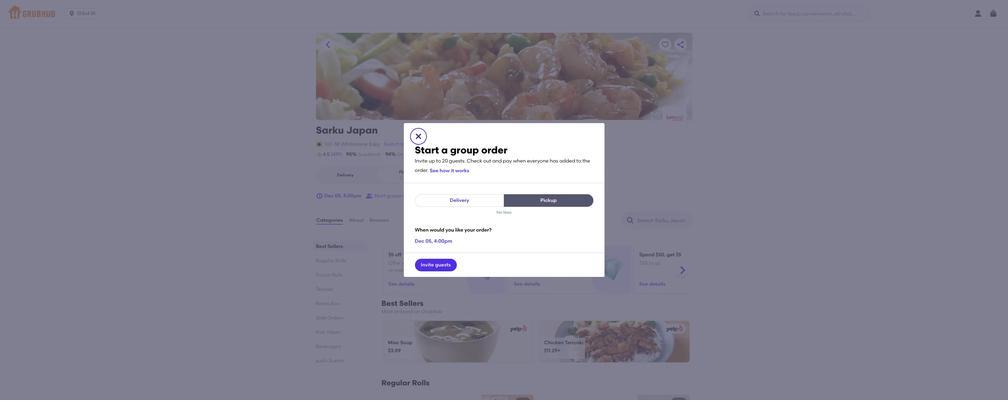 Task type: vqa. For each thing, say whether or not it's contained in the screenshot.
rightmost svg icon
yes



Task type: locate. For each thing, give the bounding box(es) containing it.
0 horizontal spatial see details
[[389, 281, 415, 287]]

on time delivery
[[397, 152, 430, 157]]

salmon avocado roll image
[[638, 395, 690, 400]]

05,
[[335, 193, 342, 199], [426, 238, 433, 244]]

4.5
[[323, 151, 330, 157]]

location
[[401, 141, 420, 147]]

best up most
[[382, 299, 398, 308]]

see down up
[[430, 168, 439, 174]]

invite inside start a group order invite up to 20 guests. check out and pay when everyone has added to the order.
[[415, 158, 428, 164]]

05, down the when
[[426, 238, 433, 244]]

on inside $5 off offer valid on first orders of $15 or more.
[[414, 260, 420, 266]]

sellers inside "tab"
[[328, 243, 343, 249]]

05, inside dec 05, 4:00pm button
[[426, 238, 433, 244]]

to left the
[[577, 158, 582, 164]]

1 vertical spatial svg image
[[316, 193, 323, 200]]

best sellers
[[316, 243, 343, 249]]

group down 0.5
[[387, 193, 401, 199]]

sushi burrito
[[316, 358, 345, 364]]

1 horizontal spatial start
[[415, 144, 439, 156]]

1 horizontal spatial regular
[[382, 379, 411, 387]]

added
[[560, 158, 576, 164]]

1 promo image from the left
[[472, 257, 498, 283]]

see down the $50
[[640, 281, 649, 287]]

off for $5
[[395, 252, 402, 258]]

rolls for regular rolls tab
[[336, 258, 347, 264]]

up
[[429, 158, 435, 164]]

5:00pm
[[344, 193, 362, 199]]

0 vertical spatial invite
[[415, 158, 428, 164]]

see for spend
[[640, 281, 649, 287]]

pickup inside button
[[541, 197, 557, 203]]

guests.
[[449, 158, 466, 164]]

regular up 'fusion'
[[316, 258, 335, 264]]

off
[[395, 252, 402, 258], [521, 252, 527, 258]]

0 horizontal spatial off
[[395, 252, 402, 258]]

rolls inside fusion rolls tab
[[332, 272, 343, 278]]

order down 0.5
[[403, 193, 415, 199]]

0 horizontal spatial details
[[399, 281, 415, 287]]

yelp image
[[509, 326, 527, 332], [665, 326, 684, 332]]

$6 off
[[514, 252, 527, 258]]

dec inside dec 05, 4:00pm button
[[415, 238, 425, 244]]

0 vertical spatial dec
[[325, 193, 334, 199]]

1 horizontal spatial delivery
[[450, 197, 470, 203]]

0 horizontal spatial svg image
[[316, 193, 323, 200]]

miso
[[388, 340, 399, 346]]

invite guests button
[[415, 259, 457, 271]]

promo image right $15 in the bottom left of the page
[[472, 257, 498, 283]]

most
[[382, 309, 393, 315]]

0 horizontal spatial promo image
[[472, 257, 498, 283]]

sellers inside the best sellers most ordered on grubhub
[[400, 299, 424, 308]]

1 yelp image from the left
[[509, 326, 527, 332]]

a
[[442, 144, 448, 156]]

dec 05, 5:00pm
[[325, 193, 362, 199]]

see details button down more.
[[389, 278, 415, 290]]

1 vertical spatial dec
[[415, 238, 425, 244]]

to left go
[[649, 260, 654, 266]]

0 horizontal spatial teriyaki
[[316, 286, 334, 292]]

1 details from the left
[[399, 281, 415, 287]]

california roll image
[[481, 395, 534, 400]]

off right $6
[[521, 252, 527, 258]]

see details button for spend $50, get $5 $50 to go
[[640, 278, 666, 290]]

0 vertical spatial on
[[414, 260, 420, 266]]

start inside 'start group order' button
[[374, 193, 386, 199]]

invite inside "button"
[[421, 262, 434, 268]]

spend $50, get $5 $50 to go
[[640, 252, 682, 266]]

3 see details from the left
[[640, 281, 666, 287]]

2 horizontal spatial order
[[482, 144, 508, 156]]

1 off from the left
[[395, 252, 402, 258]]

dec left 5:00pm
[[325, 193, 334, 199]]

subscription pass image
[[316, 142, 323, 147]]

on inside the best sellers most ordered on grubhub
[[414, 309, 420, 315]]

regular
[[316, 258, 335, 264], [382, 379, 411, 387]]

dec
[[325, 193, 334, 199], [415, 238, 425, 244]]

see details button down "$6 off"
[[514, 278, 540, 290]]

bento
[[316, 301, 330, 307]]

20
[[443, 158, 448, 164]]

123rd
[[77, 10, 89, 16]]

best up regular rolls tab
[[316, 243, 327, 249]]

about button
[[349, 208, 364, 233]]

1 horizontal spatial svg image
[[755, 10, 761, 17]]

svg image
[[990, 9, 998, 18], [68, 10, 75, 17], [414, 132, 423, 141]]

out
[[484, 158, 492, 164]]

1 horizontal spatial see details
[[514, 281, 540, 287]]

1 horizontal spatial pickup
[[541, 197, 557, 203]]

0.5
[[400, 176, 406, 181]]

to left 20
[[436, 158, 441, 164]]

see for $5
[[389, 281, 398, 287]]

see details button down go
[[640, 278, 666, 290]]

0 vertical spatial rolls
[[336, 258, 347, 264]]

sushi burrito tab
[[316, 357, 365, 364]]

offer
[[389, 260, 401, 266]]

(419)
[[331, 151, 342, 157]]

1 vertical spatial regular
[[382, 379, 411, 387]]

beverages tab
[[316, 343, 365, 350]]

dec inside dec 05, 5:00pm button
[[325, 193, 334, 199]]

on left first
[[414, 260, 420, 266]]

0 vertical spatial group
[[451, 144, 479, 156]]

group up guests.
[[451, 144, 479, 156]]

fees
[[504, 210, 512, 215]]

order?
[[477, 227, 492, 233]]

side orders tab
[[316, 314, 365, 322]]

1 horizontal spatial regular rolls
[[382, 379, 430, 387]]

invite
[[415, 158, 428, 164], [421, 262, 434, 268]]

group inside button
[[387, 193, 401, 199]]

sarku japan
[[316, 124, 378, 136]]

1 horizontal spatial yelp image
[[665, 326, 684, 332]]

0 vertical spatial svg image
[[755, 10, 761, 17]]

regular rolls down $3.09
[[382, 379, 430, 387]]

to
[[436, 158, 441, 164], [577, 158, 582, 164], [649, 260, 654, 266]]

05, inside dec 05, 5:00pm button
[[335, 193, 342, 199]]

on for sellers
[[414, 309, 420, 315]]

0 vertical spatial pickup
[[399, 170, 413, 174]]

0 horizontal spatial group
[[387, 193, 401, 199]]

start right people icon
[[374, 193, 386, 199]]

2 horizontal spatial see details
[[640, 281, 666, 287]]

order up and
[[482, 144, 508, 156]]

1 horizontal spatial promo image
[[598, 257, 623, 283]]

you
[[446, 227, 454, 233]]

details down more.
[[399, 281, 415, 287]]

1 vertical spatial pickup
[[541, 197, 557, 203]]

0 horizontal spatial svg image
[[68, 10, 75, 17]]

0 horizontal spatial $5
[[389, 252, 394, 258]]

svg image
[[755, 10, 761, 17], [316, 193, 323, 200]]

see details for $5 off offer valid on first orders of $15 or more.
[[389, 281, 415, 287]]

start for a
[[415, 144, 439, 156]]

correct order
[[447, 152, 475, 157]]

0 horizontal spatial delivery
[[337, 173, 354, 178]]

0 horizontal spatial dec
[[325, 193, 334, 199]]

2 promo image from the left
[[598, 257, 623, 283]]

correct
[[447, 152, 463, 157]]

1 horizontal spatial $5
[[676, 252, 682, 258]]

sellers up regular rolls tab
[[328, 243, 343, 249]]

fusion
[[316, 272, 331, 278]]

dec for dec 05, 4:00pm
[[415, 238, 425, 244]]

1 vertical spatial start
[[374, 193, 386, 199]]

0 horizontal spatial to
[[436, 158, 441, 164]]

Search Sarku Japan search field
[[637, 217, 690, 224]]

regular rolls tab
[[316, 257, 365, 264]]

0 vertical spatial delivery
[[337, 173, 354, 178]]

1 vertical spatial invite
[[421, 262, 434, 268]]

0 horizontal spatial pickup
[[399, 170, 413, 174]]

$5
[[389, 252, 394, 258], [676, 252, 682, 258]]

your
[[465, 227, 475, 233]]

teriyaki right chicken
[[565, 340, 584, 346]]

delivery down works
[[450, 197, 470, 203]]

switch location
[[384, 141, 420, 147]]

1 vertical spatial delivery
[[450, 197, 470, 203]]

see details down go
[[640, 281, 666, 287]]

details for $50
[[650, 281, 666, 287]]

3 details from the left
[[650, 281, 666, 287]]

2 horizontal spatial to
[[649, 260, 654, 266]]

0 vertical spatial teriyaki
[[316, 286, 334, 292]]

regular down $3.09
[[382, 379, 411, 387]]

teriyaki tab
[[316, 286, 365, 293]]

see details down "$6 off"
[[514, 281, 540, 287]]

on for off
[[414, 260, 420, 266]]

see down $6
[[514, 281, 523, 287]]

off inside $5 off offer valid on first orders of $15 or more.
[[395, 252, 402, 258]]

the
[[583, 158, 591, 164]]

option group
[[316, 166, 436, 184]]

0 horizontal spatial best
[[316, 243, 327, 249]]

2 vertical spatial rolls
[[412, 379, 430, 387]]

$11.29
[[545, 348, 558, 354]]

rolls inside regular rolls tab
[[336, 258, 347, 264]]

sellers up the ordered at the bottom left of page
[[400, 299, 424, 308]]

sellers
[[328, 243, 343, 249], [400, 299, 424, 308]]

details for on
[[399, 281, 415, 287]]

2 horizontal spatial see details button
[[640, 278, 666, 290]]

0 vertical spatial regular
[[316, 258, 335, 264]]

fusion rolls tab
[[316, 271, 365, 279]]

1 see details from the left
[[389, 281, 415, 287]]

start
[[415, 144, 439, 156], [374, 193, 386, 199]]

on right the ordered at the bottom left of page
[[414, 309, 420, 315]]

has
[[550, 158, 559, 164]]

teriyaki down 'fusion'
[[316, 286, 334, 292]]

0 horizontal spatial regular rolls
[[316, 258, 347, 264]]

0 vertical spatial 05,
[[335, 193, 342, 199]]

0 vertical spatial regular rolls
[[316, 258, 347, 264]]

1 $5 from the left
[[389, 252, 394, 258]]

1 horizontal spatial see details button
[[514, 278, 540, 290]]

1 vertical spatial best
[[382, 299, 398, 308]]

delivery inside button
[[450, 197, 470, 203]]

2 details from the left
[[524, 281, 540, 287]]

grubhub
[[421, 309, 443, 315]]

soup
[[401, 340, 413, 346]]

japan
[[347, 124, 378, 136]]

order inside button
[[403, 193, 415, 199]]

$5 up the offer
[[389, 252, 394, 258]]

0 horizontal spatial sellers
[[328, 243, 343, 249]]

switch location button
[[384, 140, 421, 148]]

promo image
[[472, 257, 498, 283], [598, 257, 623, 283]]

expy
[[369, 141, 380, 147]]

regular rolls
[[316, 258, 347, 264], [382, 379, 430, 387]]

1 vertical spatial 05,
[[426, 238, 433, 244]]

meals
[[327, 329, 341, 335]]

see details
[[389, 281, 415, 287], [514, 281, 540, 287], [640, 281, 666, 287]]

1 vertical spatial rolls
[[332, 272, 343, 278]]

spend
[[640, 252, 655, 258]]

05, left 5:00pm
[[335, 193, 342, 199]]

invite guests
[[421, 262, 451, 268]]

1 horizontal spatial to
[[577, 158, 582, 164]]

2 off from the left
[[521, 252, 527, 258]]

order up check
[[464, 152, 475, 157]]

0 horizontal spatial yelp image
[[509, 326, 527, 332]]

1 vertical spatial teriyaki
[[565, 340, 584, 346]]

1 vertical spatial group
[[387, 193, 401, 199]]

best inside the best sellers most ordered on grubhub
[[382, 299, 398, 308]]

1 horizontal spatial best
[[382, 299, 398, 308]]

teriyaki
[[316, 286, 334, 292], [565, 340, 584, 346]]

0 horizontal spatial 05,
[[335, 193, 342, 199]]

133-38 whitestone expy
[[325, 141, 380, 147]]

off up the offer
[[395, 252, 402, 258]]

1 vertical spatial regular rolls
[[382, 379, 430, 387]]

0 horizontal spatial regular
[[316, 258, 335, 264]]

rolls for fusion rolls tab
[[332, 272, 343, 278]]

0 vertical spatial best
[[316, 243, 327, 249]]

start inside start a group order invite up to 20 guests. check out and pay when everyone has added to the order.
[[415, 144, 439, 156]]

no
[[497, 210, 503, 215]]

start up up
[[415, 144, 439, 156]]

4:00pm
[[434, 238, 453, 244]]

see inside see how it works button
[[430, 168, 439, 174]]

it
[[451, 168, 454, 174]]

details down go
[[650, 281, 666, 287]]

on
[[397, 152, 403, 157]]

133-
[[325, 141, 334, 147]]

yelp image for miso soup
[[509, 326, 527, 332]]

1 horizontal spatial 05,
[[426, 238, 433, 244]]

2 yelp image from the left
[[665, 326, 684, 332]]

on
[[414, 260, 420, 266], [414, 309, 420, 315]]

0 vertical spatial sellers
[[328, 243, 343, 249]]

pickup for pickup
[[541, 197, 557, 203]]

best
[[316, 243, 327, 249], [382, 299, 398, 308]]

2 $5 from the left
[[676, 252, 682, 258]]

0 horizontal spatial see details button
[[389, 278, 415, 290]]

0 vertical spatial start
[[415, 144, 439, 156]]

see details down more.
[[389, 281, 415, 287]]

1 horizontal spatial dec
[[415, 238, 425, 244]]

2 horizontal spatial details
[[650, 281, 666, 287]]

kids meals tab
[[316, 329, 365, 336]]

1 see details button from the left
[[389, 278, 415, 290]]

1 vertical spatial on
[[414, 309, 420, 315]]

orders
[[328, 315, 344, 321]]

teriyaki inside "tab"
[[316, 286, 334, 292]]

1 horizontal spatial teriyaki
[[565, 340, 584, 346]]

yelp image for chicken teriyaki
[[665, 326, 684, 332]]

best inside "tab"
[[316, 243, 327, 249]]

bento box tab
[[316, 300, 365, 307]]

1 horizontal spatial off
[[521, 252, 527, 258]]

1 horizontal spatial group
[[451, 144, 479, 156]]

see down or
[[389, 281, 398, 287]]

delivery up the dec 05, 5:00pm
[[337, 173, 354, 178]]

1 vertical spatial sellers
[[400, 299, 424, 308]]

dec down the when
[[415, 238, 425, 244]]

details down "$6 off"
[[524, 281, 540, 287]]

see for start
[[430, 168, 439, 174]]

promo image left the $50
[[598, 257, 623, 283]]

see
[[430, 168, 439, 174], [389, 281, 398, 287], [514, 281, 523, 287], [640, 281, 649, 287]]

pickup
[[399, 170, 413, 174], [541, 197, 557, 203]]

0 horizontal spatial order
[[403, 193, 415, 199]]

1 horizontal spatial sellers
[[400, 299, 424, 308]]

0 horizontal spatial start
[[374, 193, 386, 199]]

1 horizontal spatial details
[[524, 281, 540, 287]]

regular rolls down "best sellers"
[[316, 258, 347, 264]]

$5 right get
[[676, 252, 682, 258]]

pickup for pickup 0.5
[[399, 170, 413, 174]]

05, for 4:00pm
[[426, 238, 433, 244]]

$3.09
[[388, 348, 401, 354]]

3 see details button from the left
[[640, 278, 666, 290]]



Task type: describe. For each thing, give the bounding box(es) containing it.
ordered
[[394, 309, 413, 315]]

how
[[440, 168, 450, 174]]

$5 inside $5 off offer valid on first orders of $15 or more.
[[389, 252, 394, 258]]

burrito
[[329, 358, 345, 364]]

123rd st button
[[64, 8, 103, 19]]

chicken
[[545, 340, 564, 346]]

kids meals
[[316, 329, 341, 335]]

$5 off offer valid on first orders of $15 or more.
[[389, 252, 461, 273]]

categories
[[316, 217, 343, 223]]

switch
[[384, 141, 400, 147]]

$6
[[514, 252, 520, 258]]

save this restaurant image
[[661, 40, 670, 49]]

1 horizontal spatial svg image
[[414, 132, 423, 141]]

miso soup $3.09
[[388, 340, 413, 354]]

dec 05, 4:00pm
[[415, 238, 453, 244]]

side
[[316, 315, 326, 321]]

regular rolls inside regular rolls tab
[[316, 258, 347, 264]]

regular inside regular rolls tab
[[316, 258, 335, 264]]

svg image inside dec 05, 5:00pm button
[[316, 193, 323, 200]]

pay
[[503, 158, 512, 164]]

bento box
[[316, 301, 340, 307]]

best for best sellers
[[316, 243, 327, 249]]

check
[[467, 158, 483, 164]]

reviews
[[370, 217, 389, 223]]

delivery button
[[415, 194, 505, 207]]

option group containing pickup
[[316, 166, 436, 184]]

+
[[558, 348, 561, 354]]

off for $6
[[521, 252, 527, 258]]

dec 05, 4:00pm button
[[415, 235, 453, 248]]

$15
[[454, 260, 461, 266]]

star icon image
[[316, 151, 323, 158]]

96
[[436, 151, 441, 157]]

38
[[334, 141, 340, 147]]

123rd st
[[77, 10, 96, 16]]

everyone
[[527, 158, 549, 164]]

dec for dec 05, 5:00pm
[[325, 193, 334, 199]]

fusion rolls
[[316, 272, 343, 278]]

05, for 5:00pm
[[335, 193, 342, 199]]

or
[[389, 267, 394, 273]]

start for group
[[374, 193, 386, 199]]

see how it works
[[430, 168, 470, 174]]

svg image inside main navigation navigation
[[755, 10, 761, 17]]

search icon image
[[627, 216, 635, 225]]

chicken teriyaki $11.29 +
[[545, 340, 584, 354]]

food
[[371, 152, 380, 157]]

best for best sellers most ordered on grubhub
[[382, 299, 398, 308]]

2 see details from the left
[[514, 281, 540, 287]]

good food
[[358, 152, 380, 157]]

94
[[386, 151, 391, 157]]

beverages
[[316, 344, 341, 349]]

st
[[91, 10, 96, 16]]

would
[[430, 227, 445, 233]]

kids
[[316, 329, 326, 335]]

see how it works button
[[430, 165, 470, 177]]

to inside spend $50, get $5 $50 to go
[[649, 260, 654, 266]]

no fees
[[497, 210, 512, 215]]

when would you like your order?
[[415, 227, 492, 233]]

sarku japan logo image
[[663, 106, 687, 130]]

go
[[655, 260, 662, 266]]

see details for spend $50, get $5 $50 to go
[[640, 281, 666, 287]]

2 see details button from the left
[[514, 278, 540, 290]]

group inside start a group order invite up to 20 guests. check out and pay when everyone has added to the order.
[[451, 144, 479, 156]]

guests
[[435, 262, 451, 268]]

time
[[404, 152, 414, 157]]

share icon image
[[677, 40, 685, 49]]

sarku
[[316, 124, 344, 136]]

save this restaurant button
[[659, 38, 672, 51]]

people icon image
[[366, 193, 373, 200]]

dec 05, 5:00pm button
[[316, 190, 362, 202]]

get
[[667, 252, 675, 258]]

sushi
[[316, 358, 328, 364]]

caret left icon image
[[324, 40, 332, 49]]

1 horizontal spatial order
[[464, 152, 475, 157]]

sellers for best sellers
[[328, 243, 343, 249]]

teriyaki inside chicken teriyaki $11.29 +
[[565, 340, 584, 346]]

and
[[493, 158, 502, 164]]

when
[[513, 158, 526, 164]]

pickup 0.5
[[399, 170, 413, 181]]

of
[[448, 260, 452, 266]]

order.
[[415, 168, 429, 173]]

good
[[358, 152, 370, 157]]

categories button
[[316, 208, 344, 233]]

order inside start a group order invite up to 20 guests. check out and pay when everyone has added to the order.
[[482, 144, 508, 156]]

$5 inside spend $50, get $5 $50 to go
[[676, 252, 682, 258]]

reviews button
[[370, 208, 390, 233]]

start group order button
[[366, 190, 415, 202]]

$50
[[640, 260, 648, 266]]

orders
[[431, 260, 446, 266]]

first
[[422, 260, 430, 266]]

like
[[456, 227, 464, 233]]

whitestone
[[341, 141, 368, 147]]

promo image for $5 off
[[472, 257, 498, 283]]

about
[[349, 217, 364, 223]]

2 horizontal spatial svg image
[[990, 9, 998, 18]]

svg image inside 123rd st button
[[68, 10, 75, 17]]

start a group order invite up to 20 guests. check out and pay when everyone has added to the order.
[[415, 144, 591, 173]]

promo image for $6 off
[[598, 257, 623, 283]]

sellers for best sellers most ordered on grubhub
[[400, 299, 424, 308]]

main navigation navigation
[[0, 0, 1009, 27]]

pickup button
[[504, 194, 594, 207]]

best sellers tab
[[316, 243, 365, 250]]

see details button for $5 off offer valid on first orders of $15 or more.
[[389, 278, 415, 290]]

delivery
[[415, 152, 430, 157]]



